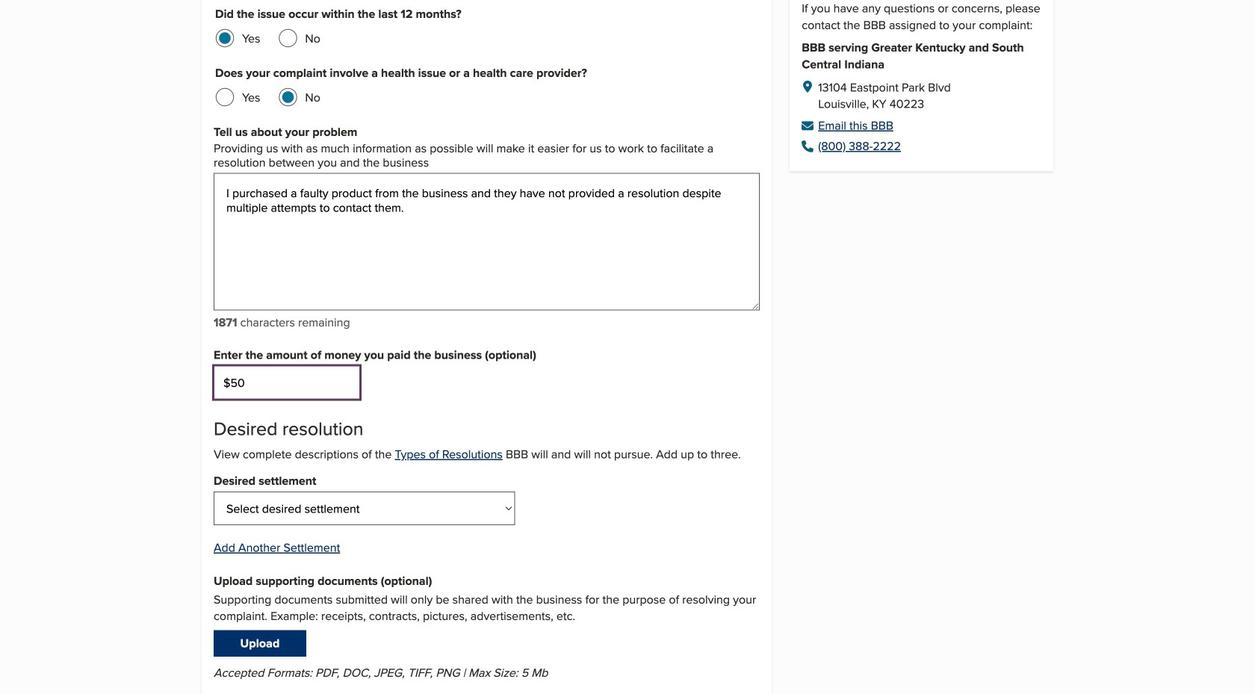 Task type: vqa. For each thing, say whether or not it's contained in the screenshot.
Bbb image
no



Task type: locate. For each thing, give the bounding box(es) containing it.
None text field
[[214, 366, 360, 400]]

Details such as these are useful:
 •	Date of the transaction
 •	The amount of money you paid the business
 •	What the business committed to provide you
 •	What the nature of the dispute is
 •	Whether or not the business has tried to resolve the problem
 •	Account/order/tracking number
 •	If the issue involves advertising, when and where the ad was seen or heard text field
[[214, 173, 760, 311]]



